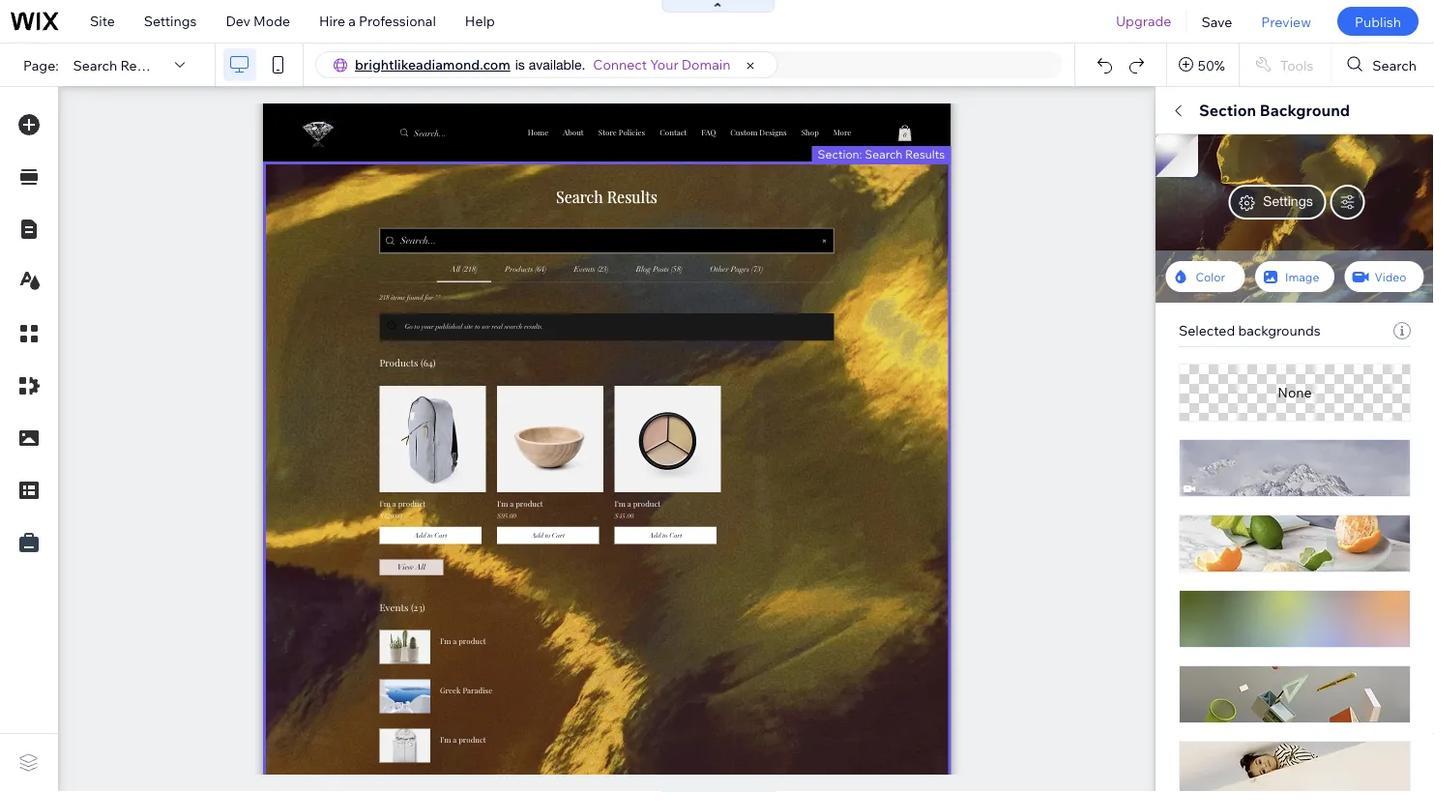 Task type: locate. For each thing, give the bounding box(es) containing it.
settings
[[144, 13, 197, 30], [1264, 193, 1314, 209], [1192, 597, 1238, 612]]

settings down content
[[1264, 193, 1314, 209]]

hire a professional
[[319, 13, 436, 30]]

1 vertical spatial background
[[1231, 198, 1308, 215]]

search
[[73, 56, 117, 73], [1373, 56, 1417, 73], [865, 147, 903, 161], [1192, 355, 1242, 374], [1192, 451, 1242, 470], [1179, 513, 1224, 530], [1325, 547, 1369, 564]]

background down content
[[1231, 198, 1308, 215]]

0 vertical spatial title
[[1179, 317, 1207, 334]]

search results
[[73, 56, 167, 73], [1192, 355, 1299, 374], [1192, 451, 1299, 470], [1179, 513, 1273, 530]]

50% button
[[1168, 44, 1239, 86]]

video
[[1375, 269, 1407, 284]]

1 vertical spatial title
[[1179, 413, 1207, 430]]

title
[[1179, 317, 1207, 334], [1179, 413, 1207, 430]]

selected backgrounds
[[1179, 322, 1321, 339]]

the
[[1234, 547, 1255, 564]]

1 vertical spatial settings
[[1264, 193, 1314, 209]]

professional
[[359, 13, 436, 30]]

background
[[1260, 101, 1351, 120], [1231, 198, 1308, 215]]

a
[[349, 13, 356, 30]]

2 vertical spatial settings
[[1192, 597, 1238, 612]]

title down selected
[[1179, 413, 1207, 430]]

mode
[[254, 13, 290, 30]]

publish
[[1355, 13, 1402, 30]]

selected
[[1179, 322, 1236, 339]]

0 vertical spatial settings
[[144, 13, 197, 30]]

section:
[[818, 147, 863, 161]]

1 vertical spatial section background
[[1179, 198, 1308, 215]]

settings left dev
[[144, 13, 197, 30]]

connect
[[593, 56, 647, 73]]

1 horizontal spatial settings
[[1192, 597, 1238, 612]]

section down 50%
[[1200, 101, 1257, 120]]

2 horizontal spatial settings
[[1264, 193, 1314, 209]]

0 vertical spatial section
[[1200, 101, 1257, 120]]

image
[[1286, 269, 1320, 284]]

your
[[1262, 564, 1290, 581]]

title down color
[[1179, 317, 1207, 334]]

search inside the search button
[[1373, 56, 1417, 73]]

section
[[1200, 101, 1257, 120], [1179, 198, 1228, 215]]

content
[[1215, 150, 1266, 167]]

none
[[1278, 384, 1313, 401]]

section background
[[1200, 101, 1351, 120], [1179, 198, 1308, 215]]

is
[[515, 57, 525, 73]]

change
[[1320, 250, 1362, 265]]

dev
[[226, 13, 251, 30]]

domain
[[682, 56, 731, 73]]

your
[[650, 56, 679, 73]]

of
[[1310, 547, 1322, 564]]

search results down none
[[1192, 451, 1299, 470]]

50%
[[1199, 56, 1226, 73]]

results
[[120, 56, 167, 73], [906, 147, 945, 161], [1246, 355, 1299, 374], [1246, 451, 1299, 470], [1227, 513, 1273, 530], [1179, 564, 1226, 581]]

content
[[1258, 547, 1307, 564]]

quick
[[1179, 101, 1223, 120]]

section down content
[[1179, 198, 1228, 215]]

section background down content
[[1179, 198, 1308, 215]]

manage the content of search results from your dashboard.
[[1179, 547, 1369, 581]]

settings inside button
[[1192, 597, 1238, 612]]

dashboard.
[[1293, 564, 1366, 581]]

tools
[[1281, 56, 1314, 73]]

site
[[90, 13, 115, 30]]

background down tools
[[1260, 101, 1351, 120]]

0 horizontal spatial settings
[[144, 13, 197, 30]]

help
[[465, 13, 495, 30]]

settings down from in the right of the page
[[1192, 597, 1238, 612]]

search results up the
[[1179, 513, 1273, 530]]

section background down tools button
[[1200, 101, 1351, 120]]

color
[[1196, 269, 1226, 284]]



Task type: describe. For each thing, give the bounding box(es) containing it.
available.
[[529, 57, 586, 73]]

section: search results
[[818, 147, 945, 161]]

search inside manage the content of search results from your dashboard.
[[1325, 547, 1369, 564]]

brightlikeadiamond.com
[[355, 56, 511, 73]]

search results down the selected backgrounds
[[1192, 355, 1299, 374]]

0 vertical spatial section background
[[1200, 101, 1351, 120]]

from
[[1229, 564, 1259, 581]]

change button
[[1307, 246, 1375, 269]]

save
[[1202, 13, 1233, 30]]

publish button
[[1338, 7, 1419, 36]]

search results down site
[[73, 56, 167, 73]]

hire
[[319, 13, 346, 30]]

layout
[[1358, 150, 1401, 167]]

backgrounds
[[1239, 322, 1321, 339]]

dev mode
[[226, 13, 290, 30]]

manage
[[1179, 547, 1231, 564]]

upgrade
[[1116, 13, 1172, 30]]

is available. connect your domain
[[515, 56, 731, 73]]

settings button
[[1179, 593, 1251, 616]]

save button
[[1188, 0, 1247, 43]]

2 title from the top
[[1179, 413, 1207, 430]]

tools button
[[1240, 44, 1332, 86]]

preview
[[1262, 13, 1312, 30]]

search button
[[1333, 44, 1435, 86]]

results inside manage the content of search results from your dashboard.
[[1179, 564, 1226, 581]]

edit
[[1227, 101, 1257, 120]]

preview button
[[1247, 0, 1326, 43]]

0 vertical spatial background
[[1260, 101, 1351, 120]]

quick edit
[[1179, 101, 1257, 120]]

1 vertical spatial section
[[1179, 198, 1228, 215]]

1 title from the top
[[1179, 317, 1207, 334]]



Task type: vqa. For each thing, say whether or not it's contained in the screenshot.
Wix corresponding to Wix Chat
no



